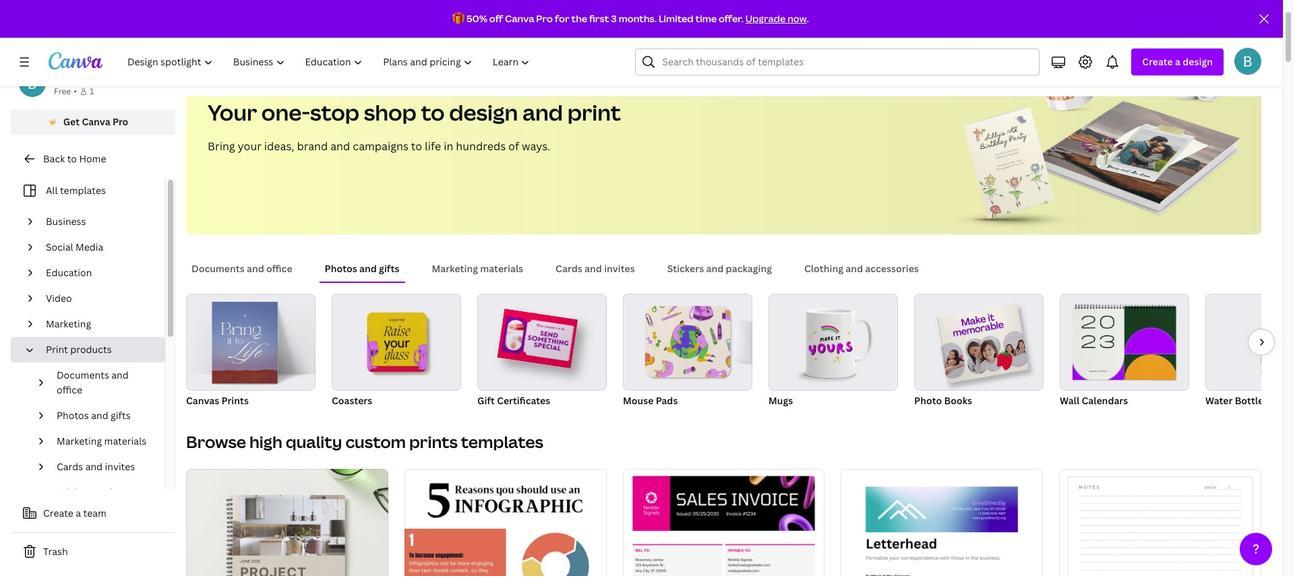 Task type: describe. For each thing, give the bounding box(es) containing it.
upgrade now button
[[746, 12, 807, 25]]

to left the 'life'
[[411, 139, 422, 154]]

1 vertical spatial documents and office button
[[51, 363, 157, 403]]

free •
[[54, 86, 77, 97]]

gift certificates link
[[478, 294, 607, 410]]

bring
[[208, 139, 235, 154]]

prints
[[409, 431, 458, 453]]

mugs link
[[769, 294, 898, 410]]

0 horizontal spatial cards and invites button
[[51, 455, 157, 480]]

print
[[46, 343, 68, 356]]

wall calendars
[[1060, 395, 1129, 407]]

white grey minimalist simple blank notebook image
[[1060, 469, 1262, 577]]

the
[[572, 12, 588, 25]]

office for bottommost the documents and office button
[[57, 384, 82, 397]]

hundreds
[[456, 139, 506, 154]]

quality
[[286, 431, 342, 453]]

create a team
[[43, 507, 106, 520]]

documents and office for the top the documents and office button
[[192, 262, 292, 275]]

education
[[46, 266, 92, 279]]

brand
[[297, 139, 328, 154]]

create a design
[[1143, 55, 1213, 68]]

social media link
[[40, 235, 157, 260]]

canva inside get canva pro button
[[82, 115, 110, 128]]

1
[[90, 86, 94, 97]]

time
[[696, 12, 717, 25]]

shop
[[364, 98, 417, 127]]

photos for photos and gifts button to the bottom
[[57, 409, 89, 422]]

back to home
[[43, 152, 106, 165]]

water bottles link
[[1206, 294, 1294, 410]]

🎁
[[453, 12, 465, 25]]

.
[[807, 12, 809, 25]]

1 vertical spatial design
[[449, 98, 518, 127]]

bring your ideas, brand and campaigns to life in hundreds of ways.
[[208, 139, 551, 154]]

upgrade
[[746, 12, 786, 25]]

create for create a design
[[1143, 55, 1173, 68]]

create a team button
[[11, 500, 175, 527]]

personal
[[54, 71, 94, 84]]

get canva pro
[[63, 115, 128, 128]]

cards and invites for left cards and invites button
[[57, 461, 135, 473]]

custom
[[346, 431, 406, 453]]

1 horizontal spatial photos and gifts button
[[319, 256, 405, 282]]

calendars
[[1082, 395, 1129, 407]]

1 vertical spatial marketing
[[46, 318, 91, 330]]

ideas,
[[264, 139, 294, 154]]

your one-stop shop to design and print
[[208, 98, 621, 127]]

and for stickers and packaging button to the right
[[707, 262, 724, 275]]

to right "back"
[[67, 152, 77, 165]]

and for bottommost the documents and office button
[[111, 369, 129, 382]]

water
[[1206, 395, 1233, 407]]

gifts for right photos and gifts button
[[379, 262, 400, 275]]

and for the topmost cards and invites button
[[585, 262, 602, 275]]

invites for the topmost cards and invites button
[[604, 262, 635, 275]]

books
[[945, 395, 973, 407]]

social
[[46, 241, 73, 254]]

browse high quality custom prints templates
[[186, 431, 544, 453]]

packaging for stickers and packaging button to the right
[[726, 262, 772, 275]]

now
[[788, 12, 807, 25]]

create for create a team
[[43, 507, 73, 520]]

and for left cards and invites button
[[85, 461, 103, 473]]

top level navigation element
[[119, 49, 542, 76]]

back to home link
[[11, 146, 175, 173]]

video
[[46, 292, 72, 305]]

off
[[490, 12, 503, 25]]

back
[[43, 152, 65, 165]]

letterhead doc in bright blue bright purple classic professional style image
[[841, 469, 1044, 577]]

coasters link
[[332, 294, 461, 410]]

and for right photos and gifts button
[[360, 262, 377, 275]]

all
[[46, 184, 58, 197]]

photo books
[[915, 395, 973, 407]]

certificates
[[497, 395, 551, 407]]

and for the top the documents and office button
[[247, 262, 264, 275]]

photos and gifts for photos and gifts button to the bottom
[[57, 409, 131, 422]]

one-
[[262, 98, 310, 127]]

to up the 'life'
[[421, 98, 445, 127]]

your one-stop shop to design and print image
[[938, 19, 1262, 235]]

cards and invites for the topmost cards and invites button
[[556, 262, 635, 275]]

canvas
[[186, 395, 219, 407]]

all templates link
[[19, 178, 157, 204]]

0 vertical spatial canva
[[505, 12, 535, 25]]

get
[[63, 115, 80, 128]]

clothing
[[805, 262, 844, 275]]

in
[[444, 139, 454, 154]]

of
[[509, 139, 519, 154]]

pads
[[656, 395, 678, 407]]

offer.
[[719, 12, 744, 25]]

products
[[70, 343, 112, 356]]

invites for left cards and invites button
[[105, 461, 135, 473]]

cards for the topmost cards and invites button
[[556, 262, 583, 275]]

and for the leftmost stickers and packaging button
[[95, 486, 112, 499]]

photos and gifts for right photos and gifts button
[[325, 262, 400, 275]]

•
[[74, 86, 77, 97]]

wall
[[1060, 395, 1080, 407]]

life
[[425, 139, 441, 154]]

0 vertical spatial documents
[[192, 262, 245, 275]]

canvas prints link
[[186, 294, 316, 410]]

your
[[238, 139, 262, 154]]

get canva pro button
[[11, 109, 175, 135]]

1 vertical spatial photos and gifts button
[[51, 403, 157, 429]]

accessories
[[866, 262, 919, 275]]

water bottles
[[1206, 395, 1269, 407]]

for
[[555, 12, 570, 25]]

50%
[[467, 12, 488, 25]]



Task type: vqa. For each thing, say whether or not it's contained in the screenshot.
'Get Canva Pro' Button on the left
yes



Task type: locate. For each thing, give the bounding box(es) containing it.
pro inside button
[[113, 115, 128, 128]]

canvas prints
[[186, 395, 249, 407]]

2 vertical spatial marketing
[[57, 435, 102, 448]]

design up hundreds
[[449, 98, 518, 127]]

stickers and packaging
[[667, 262, 772, 275], [57, 486, 112, 514]]

0 vertical spatial photos
[[325, 262, 357, 275]]

design inside dropdown button
[[1183, 55, 1213, 68]]

1 vertical spatial office
[[57, 384, 82, 397]]

trash link
[[11, 539, 175, 566]]

0 horizontal spatial documents and office
[[57, 369, 129, 397]]

1 horizontal spatial a
[[1176, 55, 1181, 68]]

clothing and accessories button
[[799, 256, 925, 282]]

0 vertical spatial documents and office button
[[186, 256, 298, 282]]

coaster image
[[332, 294, 461, 391], [367, 313, 427, 373]]

mouse pads
[[623, 395, 678, 407]]

1 vertical spatial pro
[[113, 115, 128, 128]]

photos and gifts button
[[319, 256, 405, 282], [51, 403, 157, 429]]

mouse pad image
[[623, 294, 753, 391], [645, 306, 731, 378]]

1 vertical spatial stickers and packaging button
[[51, 480, 157, 521]]

mug image
[[769, 294, 898, 391], [806, 322, 855, 369]]

0 horizontal spatial templates
[[60, 184, 106, 197]]

high
[[250, 431, 282, 453]]

1 vertical spatial packaging
[[57, 501, 102, 514]]

your
[[208, 98, 257, 127]]

0 horizontal spatial photos and gifts
[[57, 409, 131, 422]]

1 horizontal spatial stickers and packaging
[[667, 262, 772, 275]]

home
[[79, 152, 106, 165]]

0 horizontal spatial stickers
[[57, 486, 93, 499]]

1 vertical spatial photos
[[57, 409, 89, 422]]

1 vertical spatial stickers and packaging
[[57, 486, 112, 514]]

media
[[76, 241, 103, 254]]

0 vertical spatial marketing materials button
[[427, 256, 529, 282]]

0 horizontal spatial pro
[[113, 115, 128, 128]]

photo
[[915, 395, 942, 407]]

1 horizontal spatial marketing materials button
[[427, 256, 529, 282]]

wall calendars link
[[1060, 294, 1190, 410]]

a for design
[[1176, 55, 1181, 68]]

mouse pads link
[[623, 294, 753, 410]]

materials for marketing materials button to the right
[[480, 262, 523, 275]]

packaging
[[726, 262, 772, 275], [57, 501, 102, 514]]

1 vertical spatial templates
[[461, 431, 544, 453]]

design
[[1183, 55, 1213, 68], [449, 98, 518, 127]]

canva right get
[[82, 115, 110, 128]]

0 vertical spatial marketing
[[432, 262, 478, 275]]

3
[[611, 12, 617, 25]]

brad klo image
[[1235, 48, 1262, 75]]

gifts for photos and gifts button to the bottom
[[111, 409, 131, 422]]

1 horizontal spatial materials
[[480, 262, 523, 275]]

0 vertical spatial templates
[[60, 184, 106, 197]]

0 horizontal spatial design
[[449, 98, 518, 127]]

office
[[266, 262, 292, 275], [57, 384, 82, 397]]

pro
[[536, 12, 553, 25], [113, 115, 128, 128]]

1 horizontal spatial create
[[1143, 55, 1173, 68]]

water bottle image
[[1206, 294, 1294, 391], [1206, 294, 1294, 391]]

0 vertical spatial materials
[[480, 262, 523, 275]]

office for the top the documents and office button
[[266, 262, 292, 275]]

and inside clothing and accessories button
[[846, 262, 863, 275]]

1 vertical spatial documents
[[57, 369, 109, 382]]

packaging for the leftmost stickers and packaging button
[[57, 501, 102, 514]]

0 vertical spatial photos and gifts button
[[319, 256, 405, 282]]

stickers for stickers and packaging button to the right
[[667, 262, 704, 275]]

1 horizontal spatial photos
[[325, 262, 357, 275]]

cards and invites
[[556, 262, 635, 275], [57, 461, 135, 473]]

1 horizontal spatial gifts
[[379, 262, 400, 275]]

wall calendar image
[[1060, 294, 1190, 391], [1073, 307, 1177, 380]]

stickers and packaging for the leftmost stickers and packaging button
[[57, 486, 112, 514]]

stickers inside stickers and packaging
[[57, 486, 93, 499]]

office inside documents and office
[[57, 384, 82, 397]]

templates right the all at the left
[[60, 184, 106, 197]]

and for photos and gifts button to the bottom
[[91, 409, 108, 422]]

free
[[54, 86, 71, 97]]

invites
[[604, 262, 635, 275], [105, 461, 135, 473]]

1 horizontal spatial templates
[[461, 431, 544, 453]]

1 horizontal spatial office
[[266, 262, 292, 275]]

0 vertical spatial stickers and packaging
[[667, 262, 772, 275]]

None search field
[[636, 49, 1040, 76]]

1 vertical spatial gifts
[[111, 409, 131, 422]]

1 horizontal spatial pro
[[536, 12, 553, 25]]

gift certificate image
[[478, 294, 607, 391], [497, 309, 578, 369]]

orange green blue colorful 5 reasons to use informational infographic image
[[405, 469, 607, 577]]

0 horizontal spatial packaging
[[57, 501, 102, 514]]

0 horizontal spatial materials
[[104, 435, 147, 448]]

photos and gifts
[[325, 262, 400, 275], [57, 409, 131, 422]]

0 horizontal spatial stickers and packaging
[[57, 486, 112, 514]]

mugs
[[769, 395, 793, 407]]

1 horizontal spatial documents and office
[[192, 262, 292, 275]]

coasters
[[332, 395, 372, 407]]

and inside stickers and packaging
[[95, 486, 112, 499]]

0 vertical spatial photos and gifts
[[325, 262, 400, 275]]

photos for right photos and gifts button
[[325, 262, 357, 275]]

0 vertical spatial design
[[1183, 55, 1213, 68]]

1 vertical spatial canva
[[82, 115, 110, 128]]

0 horizontal spatial marketing materials button
[[51, 429, 157, 455]]

0 vertical spatial stickers and packaging button
[[662, 256, 778, 282]]

0 horizontal spatial documents
[[57, 369, 109, 382]]

0 horizontal spatial office
[[57, 384, 82, 397]]

1 horizontal spatial cards
[[556, 262, 583, 275]]

months.
[[619, 12, 657, 25]]

mouse
[[623, 395, 654, 407]]

prints
[[222, 395, 249, 407]]

a inside button
[[76, 507, 81, 520]]

a for team
[[76, 507, 81, 520]]

a
[[1176, 55, 1181, 68], [76, 507, 81, 520]]

design left "brad klo" image
[[1183, 55, 1213, 68]]

sales invoice professional doc in black pink purple tactile 3d style image
[[623, 469, 825, 577]]

1 horizontal spatial stickers
[[667, 262, 704, 275]]

0 vertical spatial documents and office
[[192, 262, 292, 275]]

social media
[[46, 241, 103, 254]]

bottles
[[1235, 395, 1269, 407]]

cards for left cards and invites button
[[57, 461, 83, 473]]

0 horizontal spatial photos
[[57, 409, 89, 422]]

marketing for the leftmost marketing materials button
[[57, 435, 102, 448]]

0 horizontal spatial invites
[[105, 461, 135, 473]]

0 vertical spatial invites
[[604, 262, 635, 275]]

0 vertical spatial cards and invites
[[556, 262, 635, 275]]

marketing link
[[40, 312, 157, 337]]

materials for the leftmost marketing materials button
[[104, 435, 147, 448]]

1 horizontal spatial cards and invites button
[[550, 256, 641, 282]]

canva
[[505, 12, 535, 25], [82, 115, 110, 128]]

pro up back to home link
[[113, 115, 128, 128]]

1 horizontal spatial documents and office button
[[186, 256, 298, 282]]

all templates
[[46, 184, 106, 197]]

0 vertical spatial stickers
[[667, 262, 704, 275]]

print
[[568, 98, 621, 127]]

1 vertical spatial documents and office
[[57, 369, 129, 397]]

create inside dropdown button
[[1143, 55, 1173, 68]]

1 horizontal spatial documents
[[192, 262, 245, 275]]

0 horizontal spatial marketing materials
[[57, 435, 147, 448]]

0 vertical spatial marketing materials
[[432, 262, 523, 275]]

🎁 50% off canva pro for the first 3 months. limited time offer. upgrade now .
[[453, 12, 809, 25]]

documents and office
[[192, 262, 292, 275], [57, 369, 129, 397]]

gift
[[478, 395, 495, 407]]

1 vertical spatial stickers
[[57, 486, 93, 499]]

1 vertical spatial invites
[[105, 461, 135, 473]]

cards and invites button
[[550, 256, 641, 282], [51, 455, 157, 480]]

and for clothing and accessories button
[[846, 262, 863, 275]]

1 horizontal spatial canva
[[505, 12, 535, 25]]

1 vertical spatial materials
[[104, 435, 147, 448]]

photo book image
[[915, 294, 1044, 391], [936, 304, 1029, 384]]

ways.
[[522, 139, 551, 154]]

0 horizontal spatial gifts
[[111, 409, 131, 422]]

0 vertical spatial gifts
[[379, 262, 400, 275]]

a inside dropdown button
[[1176, 55, 1181, 68]]

templates down gift certificates
[[461, 431, 544, 453]]

pro left for
[[536, 12, 553, 25]]

packaging inside stickers and packaging
[[57, 501, 102, 514]]

gift certificates
[[478, 395, 551, 407]]

1 horizontal spatial invites
[[604, 262, 635, 275]]

documents and office for bottommost the documents and office button
[[57, 369, 129, 397]]

video link
[[40, 286, 157, 312]]

create
[[1143, 55, 1173, 68], [43, 507, 73, 520]]

0 horizontal spatial canva
[[82, 115, 110, 128]]

to
[[421, 98, 445, 127], [411, 139, 422, 154], [67, 152, 77, 165]]

marketing for marketing materials button to the right
[[432, 262, 478, 275]]

campaigns
[[353, 139, 409, 154]]

0 horizontal spatial cards
[[57, 461, 83, 473]]

0 horizontal spatial documents and office button
[[51, 363, 157, 403]]

limited
[[659, 12, 694, 25]]

business link
[[40, 209, 157, 235]]

1 vertical spatial cards and invites
[[57, 461, 135, 473]]

1 vertical spatial create
[[43, 507, 73, 520]]

templates
[[60, 184, 106, 197], [461, 431, 544, 453]]

canva right off
[[505, 12, 535, 25]]

1 horizontal spatial design
[[1183, 55, 1213, 68]]

clothing and accessories
[[805, 262, 919, 275]]

1 horizontal spatial cards and invites
[[556, 262, 635, 275]]

and inside documents and office
[[111, 369, 129, 382]]

0 vertical spatial cards
[[556, 262, 583, 275]]

Search search field
[[663, 49, 1032, 75]]

stop
[[310, 98, 360, 127]]

0 vertical spatial create
[[1143, 55, 1173, 68]]

create a design button
[[1132, 49, 1224, 76]]

1 vertical spatial marketing materials button
[[51, 429, 157, 455]]

0 horizontal spatial create
[[43, 507, 73, 520]]

trash
[[43, 546, 68, 558]]

0 horizontal spatial stickers and packaging button
[[51, 480, 157, 521]]

0 vertical spatial a
[[1176, 55, 1181, 68]]

0 horizontal spatial a
[[76, 507, 81, 520]]

tan & brown minimalist furniture home bound document image
[[186, 469, 388, 577]]

create inside button
[[43, 507, 73, 520]]

1 horizontal spatial stickers and packaging button
[[662, 256, 778, 282]]

1 vertical spatial marketing materials
[[57, 435, 147, 448]]

canvas print image
[[186, 294, 316, 391], [212, 302, 278, 384]]

marketing
[[432, 262, 478, 275], [46, 318, 91, 330], [57, 435, 102, 448]]

1 vertical spatial cards and invites button
[[51, 455, 157, 480]]

stickers and packaging for stickers and packaging button to the right
[[667, 262, 772, 275]]

materials
[[480, 262, 523, 275], [104, 435, 147, 448]]

print products
[[46, 343, 112, 356]]

0 vertical spatial cards and invites button
[[550, 256, 641, 282]]

0 horizontal spatial photos and gifts button
[[51, 403, 157, 429]]

and
[[523, 98, 563, 127], [331, 139, 350, 154], [247, 262, 264, 275], [360, 262, 377, 275], [585, 262, 602, 275], [707, 262, 724, 275], [846, 262, 863, 275], [111, 369, 129, 382], [91, 409, 108, 422], [85, 461, 103, 473], [95, 486, 112, 499]]

business
[[46, 215, 86, 228]]

stickers
[[667, 262, 704, 275], [57, 486, 93, 499]]

0 vertical spatial office
[[266, 262, 292, 275]]

cards
[[556, 262, 583, 275], [57, 461, 83, 473]]

1 vertical spatial a
[[76, 507, 81, 520]]

1 horizontal spatial marketing materials
[[432, 262, 523, 275]]

1 horizontal spatial photos and gifts
[[325, 262, 400, 275]]

stickers for the leftmost stickers and packaging button
[[57, 486, 93, 499]]

photo books link
[[915, 294, 1044, 410]]

1 horizontal spatial packaging
[[726, 262, 772, 275]]

browse
[[186, 431, 246, 453]]

1 vertical spatial photos and gifts
[[57, 409, 131, 422]]

education link
[[40, 260, 157, 286]]

0 vertical spatial packaging
[[726, 262, 772, 275]]



